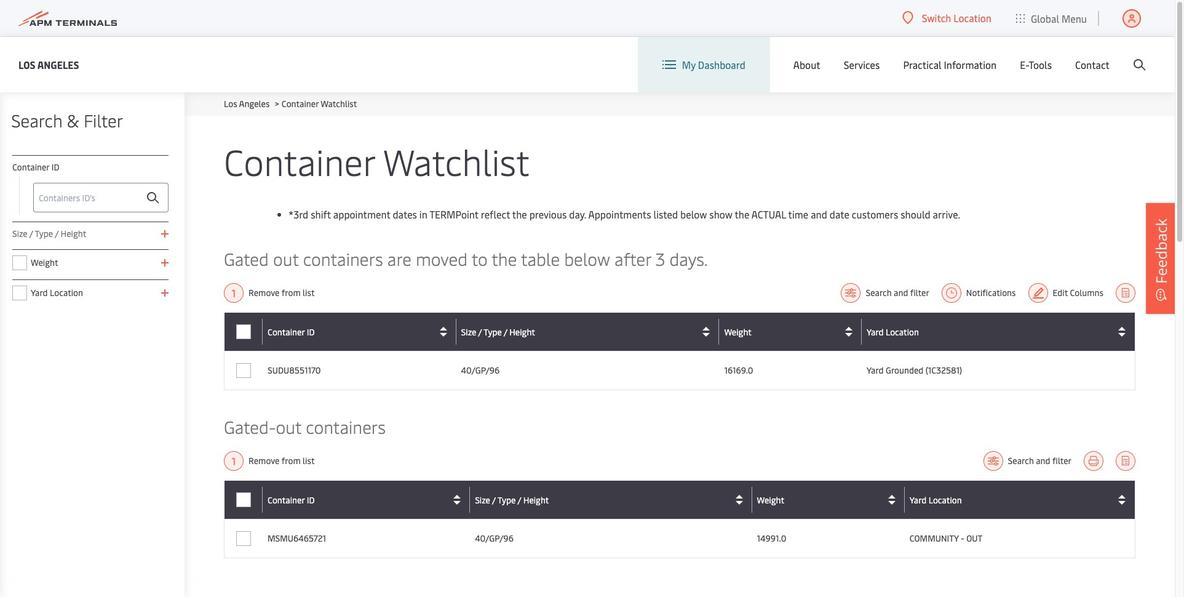 Task type: vqa. For each thing, say whether or not it's contained in the screenshot.
top 1
yes



Task type: describe. For each thing, give the bounding box(es) containing it.
container id button for gated
[[268, 322, 453, 342]]

actual
[[752, 207, 787, 221]]

search & filter
[[11, 108, 123, 132]]

containers for gated
[[303, 247, 383, 270]]

date
[[830, 207, 850, 221]]

practical information button
[[904, 37, 997, 92]]

services button
[[844, 37, 881, 92]]

my
[[683, 58, 696, 71]]

3
[[656, 247, 666, 270]]

0 horizontal spatial los angeles link
[[18, 57, 79, 72]]

practical
[[904, 58, 942, 71]]

0 vertical spatial id
[[52, 161, 59, 173]]

*3rd
[[289, 207, 309, 221]]

list for gated
[[303, 287, 315, 299]]

weight button for gated-out containers
[[758, 490, 902, 510]]

container id for /
[[268, 326, 315, 338]]

gated-out containers
[[224, 415, 386, 438]]

0 vertical spatial size
[[12, 228, 28, 239]]

search and filter for gated-out containers
[[1009, 455, 1072, 467]]

in
[[420, 207, 428, 221]]

size for moved
[[475, 494, 491, 506]]

from for gated-
[[282, 455, 301, 467]]

gated-
[[224, 415, 276, 438]]

notifications
[[967, 287, 1017, 299]]

global menu button
[[1005, 0, 1100, 37]]

yard grounded (1c32581)
[[867, 364, 963, 376]]

container up sudu8551170
[[268, 326, 305, 338]]

the right reflect
[[513, 207, 527, 221]]

yard location for gated out containers are moved to the table below after 3 days.
[[910, 494, 963, 506]]

edit columns
[[1054, 287, 1104, 299]]

size / type / height button for gated-out containers
[[475, 490, 750, 510]]

dates
[[393, 207, 417, 221]]

Containers ID's text field
[[33, 183, 169, 212]]

switch location
[[923, 11, 992, 25]]

container id button for gated-
[[268, 490, 467, 510]]

gated out containers are moved to the table below after 3 days.
[[224, 247, 708, 270]]

search and filter button for gated-out containers
[[984, 451, 1072, 471]]

remove from list for gated
[[249, 287, 315, 299]]

sudu8551170
[[268, 364, 321, 376]]

0 horizontal spatial weight
[[31, 257, 58, 268]]

should
[[901, 207, 931, 221]]

40/gp/96 for gated out containers are moved to the table below after 3 days.
[[461, 364, 500, 376]]

switch
[[923, 11, 952, 25]]

columns
[[1071, 287, 1104, 299]]

los for los angeles
[[18, 58, 35, 71]]

days.
[[670, 247, 708, 270]]

yard location for size / type / height
[[867, 326, 920, 338]]

16169.0
[[725, 364, 754, 376]]

after
[[615, 247, 652, 270]]

time
[[789, 207, 809, 221]]

practical information
[[904, 58, 997, 71]]

termpoint
[[430, 207, 479, 221]]

>
[[275, 98, 279, 110]]

msmu6465721
[[268, 532, 326, 544]]

out for gated-
[[276, 415, 302, 438]]

switch location button
[[903, 11, 992, 25]]

about button
[[794, 37, 821, 92]]

angeles for los angeles > container watchlist
[[239, 98, 270, 110]]

e-tools button
[[1021, 37, 1053, 92]]

container id for out
[[268, 494, 315, 506]]

1 vertical spatial below
[[565, 247, 611, 270]]

feedback
[[1152, 218, 1172, 284]]

0 vertical spatial yard location
[[31, 287, 83, 299]]

weight for gated out containers are moved to the table below after 3 days.
[[758, 494, 785, 506]]

e-
[[1021, 58, 1029, 71]]

and for gated out containers are moved to the table below after 3 days.
[[894, 287, 909, 299]]

remove from list for gated-
[[249, 455, 315, 467]]

feedback button
[[1147, 203, 1178, 314]]

angeles for los angeles
[[37, 58, 79, 71]]

my dashboard
[[683, 58, 746, 71]]

are
[[388, 247, 412, 270]]

notifications button
[[942, 283, 1017, 303]]

to
[[472, 247, 488, 270]]

filter
[[83, 108, 123, 132]]

community
[[910, 532, 959, 544]]

0 vertical spatial below
[[681, 207, 708, 221]]

container up "*3rd"
[[224, 137, 375, 185]]

day.
[[570, 207, 587, 221]]

0 vertical spatial container id
[[12, 161, 59, 173]]

container watchlist
[[224, 137, 530, 185]]

los angeles
[[18, 58, 79, 71]]

search for *3rd shift appointment dates in termpoint reflect the previous day. appointments listed below show the actual time and date customers should arrive.
[[1009, 455, 1035, 467]]

listed
[[654, 207, 678, 221]]

the right show
[[735, 207, 750, 221]]

and for gated-out containers
[[1037, 455, 1051, 467]]

table
[[521, 247, 560, 270]]

about
[[794, 58, 821, 71]]

menu
[[1062, 11, 1088, 25]]

-
[[962, 532, 965, 544]]

&
[[67, 108, 79, 132]]

container up msmu6465721
[[268, 494, 305, 506]]

previous
[[530, 207, 567, 221]]

size / type / height for moved
[[475, 494, 549, 506]]

yard location button for gated-out containers
[[910, 490, 1133, 510]]

14991.0
[[758, 532, 787, 544]]



Task type: locate. For each thing, give the bounding box(es) containing it.
community - out
[[910, 532, 983, 544]]

appointments
[[589, 207, 652, 221]]

remove for gated
[[249, 287, 280, 299]]

below left show
[[681, 207, 708, 221]]

los angeles link
[[18, 57, 79, 72], [224, 98, 270, 110]]

0 vertical spatial from
[[282, 287, 301, 299]]

1 vertical spatial 1
[[232, 454, 236, 468]]

1 vertical spatial weight button
[[758, 490, 902, 510]]

moved
[[416, 247, 468, 270]]

angeles up search & filter
[[37, 58, 79, 71]]

2 remove from the top
[[249, 455, 280, 467]]

location
[[954, 11, 992, 25], [50, 287, 83, 299], [886, 326, 920, 338], [929, 494, 963, 506]]

list
[[303, 287, 315, 299], [303, 455, 315, 467]]

angeles
[[37, 58, 79, 71], [239, 98, 270, 110]]

0 vertical spatial weight
[[31, 257, 58, 268]]

1 vertical spatial los angeles link
[[224, 98, 270, 110]]

0 horizontal spatial below
[[565, 247, 611, 270]]

gated
[[224, 247, 269, 270]]

1 vertical spatial angeles
[[239, 98, 270, 110]]

global menu
[[1032, 11, 1088, 25]]

0 vertical spatial filter
[[911, 287, 930, 299]]

yard
[[31, 287, 48, 299], [867, 326, 884, 338], [867, 364, 884, 376], [910, 494, 927, 506]]

1 vertical spatial yard location
[[867, 326, 920, 338]]

1 vertical spatial yard location button
[[910, 490, 1133, 510]]

0 horizontal spatial los
[[18, 58, 35, 71]]

1 vertical spatial remove
[[249, 455, 280, 467]]

0 vertical spatial los angeles link
[[18, 57, 79, 72]]

1 down "gated-"
[[232, 454, 236, 468]]

yard location button
[[867, 322, 1133, 342], [910, 490, 1133, 510]]

weight button for gated out containers are moved to the table below after 3 days.
[[725, 322, 859, 342]]

2 vertical spatial yard location
[[910, 494, 963, 506]]

1 vertical spatial remove from list
[[249, 455, 315, 467]]

size for height
[[461, 326, 477, 338]]

None checkbox
[[236, 324, 251, 339], [236, 363, 251, 378], [236, 324, 251, 339], [236, 363, 251, 378]]

1 vertical spatial los
[[224, 98, 237, 110]]

1 vertical spatial filter
[[1053, 455, 1072, 467]]

weight for size / type / height
[[725, 326, 752, 338]]

container
[[282, 98, 319, 110], [224, 137, 375, 185], [12, 161, 49, 173], [268, 326, 305, 338], [268, 494, 305, 506]]

below
[[681, 207, 708, 221], [565, 247, 611, 270]]

0 vertical spatial containers
[[303, 247, 383, 270]]

container id down search & filter
[[12, 161, 59, 173]]

1 for gated-
[[232, 454, 236, 468]]

1 vertical spatial size / type / height button
[[475, 490, 750, 510]]

2 from from the top
[[282, 455, 301, 467]]

filter
[[911, 287, 930, 299], [1053, 455, 1072, 467]]

yard location
[[31, 287, 83, 299], [867, 326, 920, 338], [910, 494, 963, 506]]

id for type
[[307, 326, 315, 338]]

0 horizontal spatial and
[[811, 207, 828, 221]]

2 vertical spatial container id
[[268, 494, 315, 506]]

0 vertical spatial list
[[303, 287, 315, 299]]

1 vertical spatial watchlist
[[383, 137, 530, 185]]

1
[[232, 286, 236, 300], [232, 454, 236, 468]]

filter for gated out containers are moved to the table below after 3 days.
[[911, 287, 930, 299]]

remove
[[249, 287, 280, 299], [249, 455, 280, 467]]

1 down gated
[[232, 286, 236, 300]]

e-tools
[[1021, 58, 1053, 71]]

(1c32581)
[[926, 364, 963, 376]]

search and filter button for gated out containers are moved to the table below after 3 days.
[[842, 283, 930, 303]]

services
[[844, 58, 881, 71]]

0 vertical spatial and
[[811, 207, 828, 221]]

filter for gated-out containers
[[1053, 455, 1072, 467]]

1 horizontal spatial filter
[[1053, 455, 1072, 467]]

0 vertical spatial search and filter
[[866, 287, 930, 299]]

out down sudu8551170
[[276, 415, 302, 438]]

1 horizontal spatial weight
[[725, 326, 752, 338]]

id down search & filter
[[52, 161, 59, 173]]

from for gated
[[282, 287, 301, 299]]

1 vertical spatial container id
[[268, 326, 315, 338]]

1 for gated
[[232, 286, 236, 300]]

los angeles link left the >
[[224, 98, 270, 110]]

my dashboard button
[[663, 37, 746, 92]]

2 list from the top
[[303, 455, 315, 467]]

1 horizontal spatial search
[[866, 287, 892, 299]]

information
[[945, 58, 997, 71]]

reflect
[[481, 207, 510, 221]]

shift
[[311, 207, 331, 221]]

container id button
[[268, 322, 453, 342], [268, 490, 467, 510]]

type for moved
[[498, 494, 516, 506]]

2 horizontal spatial search
[[1009, 455, 1035, 467]]

id up sudu8551170
[[307, 326, 315, 338]]

container id
[[12, 161, 59, 173], [268, 326, 315, 338], [268, 494, 315, 506]]

2 vertical spatial id
[[307, 494, 315, 506]]

1 vertical spatial id
[[307, 326, 315, 338]]

list for gated-
[[303, 455, 315, 467]]

1 vertical spatial containers
[[306, 415, 386, 438]]

size
[[12, 228, 28, 239], [461, 326, 477, 338], [475, 494, 491, 506]]

2 vertical spatial search
[[1009, 455, 1035, 467]]

1 vertical spatial search and filter button
[[984, 451, 1072, 471]]

0 horizontal spatial search and filter
[[866, 287, 930, 299]]

0 vertical spatial search
[[11, 108, 62, 132]]

search for search & filter
[[866, 287, 892, 299]]

out
[[273, 247, 299, 270], [276, 415, 302, 438]]

los angeles link up search & filter
[[18, 57, 79, 72]]

0 vertical spatial los
[[18, 58, 35, 71]]

1 vertical spatial and
[[894, 287, 909, 299]]

search and filter
[[866, 287, 930, 299], [1009, 455, 1072, 467]]

height for moved
[[524, 494, 549, 506]]

contact button
[[1076, 37, 1111, 92]]

out
[[967, 532, 983, 544]]

1 vertical spatial weight
[[725, 326, 752, 338]]

tools
[[1029, 58, 1053, 71]]

height
[[61, 228, 86, 239], [510, 326, 536, 338], [524, 494, 549, 506]]

1 from from the top
[[282, 287, 301, 299]]

1 horizontal spatial and
[[894, 287, 909, 299]]

weight
[[31, 257, 58, 268], [725, 326, 752, 338], [758, 494, 785, 506]]

search and filter button
[[842, 283, 930, 303], [984, 451, 1072, 471]]

the
[[513, 207, 527, 221], [735, 207, 750, 221], [492, 247, 517, 270]]

remove from list down gated
[[249, 287, 315, 299]]

1 horizontal spatial angeles
[[239, 98, 270, 110]]

1 list from the top
[[303, 287, 315, 299]]

0 vertical spatial weight button
[[725, 322, 859, 342]]

0 horizontal spatial filter
[[911, 287, 930, 299]]

1 vertical spatial 40/gp/96
[[475, 532, 514, 544]]

/
[[29, 228, 33, 239], [55, 228, 59, 239], [479, 326, 482, 338], [504, 326, 508, 338], [492, 494, 496, 506], [518, 494, 522, 506]]

0 vertical spatial size / type / height
[[12, 228, 86, 239]]

1 remove from list from the top
[[249, 287, 315, 299]]

1 horizontal spatial below
[[681, 207, 708, 221]]

0 vertical spatial size / type / height button
[[461, 322, 717, 342]]

yard location button down "notifications"
[[867, 322, 1133, 342]]

show
[[710, 207, 733, 221]]

container id up msmu6465721
[[268, 494, 315, 506]]

0 vertical spatial height
[[61, 228, 86, 239]]

out right gated
[[273, 247, 299, 270]]

edit
[[1054, 287, 1069, 299]]

0 vertical spatial yard location button
[[867, 322, 1133, 342]]

arrive.
[[934, 207, 961, 221]]

1 vertical spatial list
[[303, 455, 315, 467]]

2 vertical spatial height
[[524, 494, 549, 506]]

containers for gated-
[[306, 415, 386, 438]]

size / type / height for height
[[461, 326, 536, 338]]

container down search & filter
[[12, 161, 49, 173]]

remove from list
[[249, 287, 315, 299], [249, 455, 315, 467]]

and
[[811, 207, 828, 221], [894, 287, 909, 299], [1037, 455, 1051, 467]]

2 vertical spatial size
[[475, 494, 491, 506]]

remove down gated
[[249, 287, 280, 299]]

0 vertical spatial watchlist
[[321, 98, 357, 110]]

customers
[[852, 207, 899, 221]]

contact
[[1076, 58, 1111, 71]]

2 vertical spatial and
[[1037, 455, 1051, 467]]

1 container id button from the top
[[268, 322, 453, 342]]

the right to
[[492, 247, 517, 270]]

remove from list down gated-out containers at the bottom of page
[[249, 455, 315, 467]]

0 vertical spatial search and filter button
[[842, 283, 930, 303]]

0 vertical spatial 40/gp/96
[[461, 364, 500, 376]]

1 vertical spatial search and filter
[[1009, 455, 1072, 467]]

0 horizontal spatial search
[[11, 108, 62, 132]]

0 vertical spatial out
[[273, 247, 299, 270]]

40/gp/96 for gated-out containers
[[475, 532, 514, 544]]

appointment
[[334, 207, 391, 221]]

0 vertical spatial remove from list
[[249, 287, 315, 299]]

1 vertical spatial height
[[510, 326, 536, 338]]

weight button
[[725, 322, 859, 342], [758, 490, 902, 510]]

1 horizontal spatial search and filter button
[[984, 451, 1072, 471]]

out for gated
[[273, 247, 299, 270]]

1 vertical spatial out
[[276, 415, 302, 438]]

1 vertical spatial search
[[866, 287, 892, 299]]

id for containers
[[307, 494, 315, 506]]

2 horizontal spatial and
[[1037, 455, 1051, 467]]

0 horizontal spatial search and filter button
[[842, 283, 930, 303]]

yard location button up 'out'
[[910, 490, 1133, 510]]

below down day. at the top
[[565, 247, 611, 270]]

1 horizontal spatial los angeles link
[[224, 98, 270, 110]]

remove for gated-
[[249, 455, 280, 467]]

los
[[18, 58, 35, 71], [224, 98, 237, 110]]

0 vertical spatial angeles
[[37, 58, 79, 71]]

los for los angeles > container watchlist
[[224, 98, 237, 110]]

los angeles > container watchlist
[[224, 98, 357, 110]]

2 vertical spatial weight
[[758, 494, 785, 506]]

40/gp/96
[[461, 364, 500, 376], [475, 532, 514, 544]]

1 vertical spatial type
[[484, 326, 502, 338]]

1 vertical spatial from
[[282, 455, 301, 467]]

search and filter for gated out containers are moved to the table below after 3 days.
[[866, 287, 930, 299]]

1 vertical spatial size / type / height
[[461, 326, 536, 338]]

2 remove from list from the top
[[249, 455, 315, 467]]

size / type / height button for gated out containers are moved to the table below after 3 days.
[[461, 322, 717, 342]]

2 vertical spatial type
[[498, 494, 516, 506]]

angeles left the >
[[239, 98, 270, 110]]

2 container id button from the top
[[268, 490, 467, 510]]

1 horizontal spatial los
[[224, 98, 237, 110]]

2 vertical spatial size / type / height
[[475, 494, 549, 506]]

edit columns button
[[1029, 283, 1104, 303]]

id up msmu6465721
[[307, 494, 315, 506]]

None checkbox
[[12, 255, 27, 270], [12, 286, 27, 300], [236, 492, 251, 507], [236, 531, 251, 546], [12, 255, 27, 270], [12, 286, 27, 300], [236, 492, 251, 507], [236, 531, 251, 546]]

global
[[1032, 11, 1060, 25]]

1 vertical spatial size
[[461, 326, 477, 338]]

container right the >
[[282, 98, 319, 110]]

dashboard
[[699, 58, 746, 71]]

los inside los angeles link
[[18, 58, 35, 71]]

yard location button for gated out containers are moved to the table below after 3 days.
[[867, 322, 1133, 342]]

height for height
[[510, 326, 536, 338]]

*3rd shift appointment dates in termpoint reflect the previous day. appointments listed below show the actual time and date customers should arrive.
[[289, 207, 961, 221]]

type for height
[[484, 326, 502, 338]]

0 vertical spatial type
[[35, 228, 53, 239]]

0 vertical spatial 1
[[232, 286, 236, 300]]

type
[[35, 228, 53, 239], [484, 326, 502, 338], [498, 494, 516, 506]]

grounded
[[886, 364, 924, 376]]

search
[[11, 108, 62, 132], [866, 287, 892, 299], [1009, 455, 1035, 467]]

0 horizontal spatial angeles
[[37, 58, 79, 71]]

0 horizontal spatial watchlist
[[321, 98, 357, 110]]

1 horizontal spatial watchlist
[[383, 137, 530, 185]]

remove down "gated-"
[[249, 455, 280, 467]]

1 1 from the top
[[232, 286, 236, 300]]

2 horizontal spatial weight
[[758, 494, 785, 506]]

0 vertical spatial remove
[[249, 287, 280, 299]]

from
[[282, 287, 301, 299], [282, 455, 301, 467]]

1 remove from the top
[[249, 287, 280, 299]]

0 vertical spatial container id button
[[268, 322, 453, 342]]

size / type / height
[[12, 228, 86, 239], [461, 326, 536, 338], [475, 494, 549, 506]]

1 vertical spatial container id button
[[268, 490, 467, 510]]

container id up sudu8551170
[[268, 326, 315, 338]]

2 1 from the top
[[232, 454, 236, 468]]

1 horizontal spatial search and filter
[[1009, 455, 1072, 467]]



